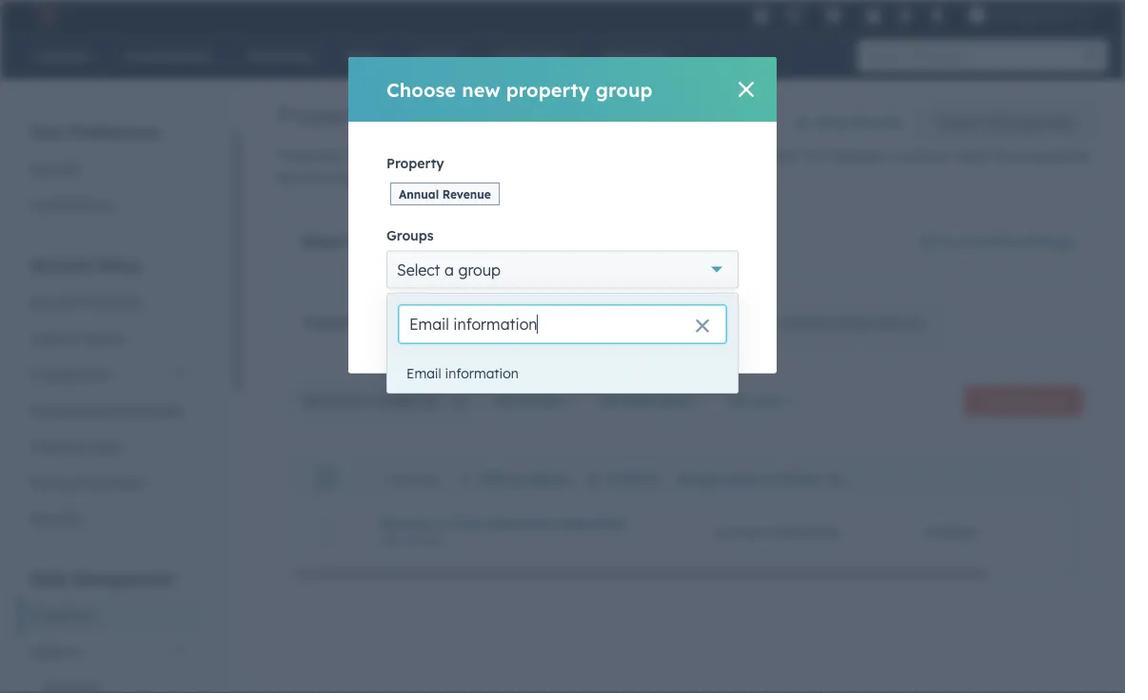 Task type: describe. For each thing, give the bounding box(es) containing it.
have
[[993, 148, 1023, 164]]

group for select a group
[[458, 260, 501, 279]]

property for conditional
[[537, 315, 592, 332]]

tab panel containing all groups
[[277, 346, 1125, 612]]

account setup
[[30, 256, 141, 275]]

archived properties (0)
[[779, 315, 923, 332]]

choose
[[386, 78, 456, 101]]

help button
[[857, 0, 890, 30]]

tracking code link
[[19, 429, 199, 465]]

add
[[480, 470, 507, 487]]

first
[[302, 170, 329, 187]]

quality
[[853, 114, 902, 131]]

to inside the properties are used to collect and store information about your records in hubspot. for example, a contact might have properties like first name or lead status.
[[403, 148, 416, 164]]

preferences
[[70, 122, 159, 141]]

data for data quality
[[816, 114, 849, 131]]

select a group
[[397, 260, 501, 279]]

defaults
[[85, 294, 138, 310]]

assign users & teams
[[676, 470, 822, 487]]

group for add to group
[[528, 470, 568, 487]]

an
[[351, 232, 371, 251]]

email information list box
[[387, 355, 738, 393]]

properties are used to collect and store information about your records in hubspot. for example, a contact might have properties like first name or lead status.
[[277, 148, 1091, 187]]

0 vertical spatial search search field
[[399, 306, 726, 344]]

vhs can fix it! button
[[957, 0, 1100, 30]]

contact information
[[714, 524, 841, 541]]

properties inside button
[[1006, 114, 1074, 131]]

property
[[386, 155, 444, 172]]

export all properties button
[[915, 104, 1098, 142]]

groups inside tab list
[[679, 315, 725, 332]]

it!
[[1061, 7, 1072, 23]]

became a sales qualified lead date button
[[381, 516, 668, 532]]

code
[[87, 438, 120, 455]]

a for group
[[445, 260, 454, 279]]

contact for contact information
[[714, 524, 764, 541]]

field
[[621, 392, 651, 409]]

1 vertical spatial search search field
[[292, 382, 483, 420]]

revenue
[[442, 187, 491, 201]]

picker
[[410, 534, 443, 548]]

create property button
[[964, 386, 1082, 417]]

information inside the properties are used to collect and store information about your records in hubspot. for example, a contact might have properties like first name or lead status.
[[527, 148, 600, 164]]

search image
[[1085, 49, 1099, 63]]

account for account setup
[[30, 256, 92, 275]]

or
[[375, 170, 388, 187]]

clear input image for the bottom search search field
[[451, 396, 466, 411]]

properties inside "data management" element
[[30, 608, 95, 624]]

all
[[986, 114, 1002, 131]]

can
[[1018, 7, 1040, 23]]

like
[[277, 170, 298, 187]]

properties (171)
[[305, 315, 407, 332]]

qualified
[[490, 516, 552, 532]]

security link
[[19, 501, 199, 537]]

choose new property group
[[386, 78, 653, 101]]

became
[[381, 516, 434, 532]]

users
[[750, 393, 785, 410]]

add to group
[[480, 470, 568, 487]]

privacy & consent link
[[19, 465, 199, 501]]

1
[[385, 472, 390, 487]]

conditional property logic
[[462, 315, 625, 332]]

teams inside account setup "element"
[[83, 330, 123, 346]]

your
[[645, 148, 673, 164]]

2 horizontal spatial group
[[596, 78, 653, 101]]

help image
[[865, 9, 882, 26]]

& inside tab panel
[[765, 470, 775, 487]]

to for go to contacts settings
[[942, 233, 956, 250]]

users inside tab panel
[[724, 470, 761, 487]]

cancel
[[501, 323, 546, 340]]

properties link
[[19, 598, 199, 634]]

0 vertical spatial date
[[593, 516, 625, 532]]

store
[[492, 148, 523, 164]]

a for sales
[[438, 516, 447, 532]]

export all properties
[[938, 114, 1074, 131]]

hubspot.
[[742, 148, 801, 164]]

properties left (0)
[[837, 315, 902, 332]]

properties inside the properties are used to collect and store information about your records in hubspot. for example, a contact might have properties like first name or lead status.
[[277, 148, 341, 164]]

tracking code
[[30, 438, 120, 455]]

became a sales qualified lead date date picker
[[381, 516, 625, 548]]

account setup element
[[19, 255, 199, 537]]

property inside dialog
[[506, 78, 590, 101]]

email
[[406, 366, 441, 382]]

your preferences element
[[19, 121, 199, 223]]

hubspot link
[[23, 4, 71, 27]]

property for create
[[1020, 395, 1066, 409]]

records
[[677, 148, 724, 164]]

& for teams
[[69, 330, 79, 346]]

users & teams
[[30, 330, 123, 346]]

all for all groups
[[495, 392, 512, 409]]

close image
[[739, 82, 754, 97]]

downloads
[[112, 402, 182, 419]]

search button
[[1076, 40, 1108, 72]]

export
[[938, 114, 982, 131]]

create property
[[981, 395, 1066, 409]]

archived
[[779, 315, 834, 332]]

account for account defaults
[[30, 294, 82, 310]]

account defaults link
[[19, 284, 199, 320]]

tab list containing properties (171)
[[277, 300, 951, 347]]

contacts
[[960, 233, 1017, 250]]

all users button
[[717, 382, 811, 422]]

select a group button
[[386, 251, 739, 289]]

all groups
[[495, 392, 562, 409]]

users inside account setup "element"
[[30, 330, 66, 346]]

data management
[[30, 570, 173, 589]]

annual revenue
[[399, 187, 491, 201]]

marketplace downloads link
[[19, 393, 199, 429]]

vhs can fix it! menu
[[748, 0, 1102, 30]]



Task type: locate. For each thing, give the bounding box(es) containing it.
archive button
[[587, 470, 657, 487]]

hubspot
[[923, 524, 979, 541]]

1 horizontal spatial information
[[527, 148, 600, 164]]

a inside became a sales qualified lead date date picker
[[438, 516, 447, 532]]

0 horizontal spatial all
[[495, 392, 512, 409]]

clear input image up the all field types popup button
[[695, 320, 710, 335]]

all for all users
[[729, 393, 746, 410]]

1 horizontal spatial clear input image
[[695, 320, 710, 335]]

information right 'store'
[[527, 148, 600, 164]]

select for select a group
[[397, 260, 440, 279]]

to right add
[[511, 470, 524, 487]]

1 horizontal spatial data
[[816, 114, 849, 131]]

2 horizontal spatial to
[[942, 233, 956, 250]]

calling icon button
[[777, 3, 810, 28]]

clear input image for the top search search field
[[695, 320, 710, 335]]

& up integrations
[[69, 330, 79, 346]]

data up for
[[816, 114, 849, 131]]

Search search field
[[399, 306, 726, 344], [292, 382, 483, 420]]

1 account from the top
[[30, 256, 92, 275]]

group up the became a sales qualified lead date button
[[528, 470, 568, 487]]

0 vertical spatial lead
[[392, 170, 423, 187]]

0 vertical spatial contact
[[483, 232, 540, 251]]

example,
[[829, 148, 885, 164]]

create
[[981, 395, 1016, 409]]

in
[[727, 148, 738, 164]]

fix
[[1043, 7, 1058, 23]]

account up "users & teams"
[[30, 294, 82, 310]]

tracking
[[30, 438, 84, 455]]

about
[[604, 148, 641, 164]]

teams up contact information on the right bottom
[[779, 470, 822, 487]]

add to group button
[[460, 470, 568, 487]]

properties up first
[[277, 148, 341, 164]]

1 horizontal spatial to
[[511, 470, 524, 487]]

0 horizontal spatial &
[[69, 330, 79, 346]]

properties left (171)
[[305, 315, 372, 332]]

conditional
[[462, 315, 533, 332]]

property left logic
[[537, 315, 592, 332]]

clear input image inside tab panel
[[451, 396, 466, 411]]

a
[[889, 148, 897, 164], [445, 260, 454, 279], [438, 516, 447, 532]]

privacy & consent
[[30, 475, 145, 491]]

groups
[[386, 227, 434, 244], [679, 315, 725, 332]]

name
[[333, 170, 371, 187]]

data inside button
[[816, 114, 849, 131]]

1 horizontal spatial group
[[528, 470, 568, 487]]

lead inside became a sales qualified lead date date picker
[[556, 516, 589, 532]]

integrations
[[30, 366, 108, 383]]

data down security
[[30, 570, 68, 589]]

tab panel
[[277, 346, 1125, 612]]

eloise francis image
[[969, 7, 986, 24]]

1 vertical spatial groups
[[679, 315, 725, 332]]

0 vertical spatial account
[[30, 256, 92, 275]]

privacy
[[30, 475, 77, 491]]

users right assign
[[724, 470, 761, 487]]

property
[[506, 78, 590, 101], [537, 315, 592, 332], [1020, 395, 1066, 409]]

to
[[403, 148, 416, 164], [942, 233, 956, 250], [511, 470, 524, 487]]

1 vertical spatial contact
[[714, 524, 764, 541]]

information for email information
[[445, 366, 519, 382]]

general
[[30, 160, 79, 177]]

0 vertical spatial select
[[301, 232, 347, 251]]

notifications image
[[929, 9, 946, 26]]

are
[[345, 148, 366, 164]]

your
[[30, 122, 65, 141]]

2 vertical spatial information
[[768, 524, 841, 541]]

properties right have
[[1027, 148, 1091, 164]]

1 vertical spatial lead
[[556, 516, 589, 532]]

0 horizontal spatial clear input image
[[451, 396, 466, 411]]

all field types
[[600, 392, 691, 409]]

& inside "users & teams" link
[[69, 330, 79, 346]]

annual
[[399, 187, 439, 201]]

select inside popup button
[[397, 260, 440, 279]]

properties up are
[[277, 101, 387, 129]]

1 vertical spatial clear input image
[[451, 396, 466, 411]]

1 vertical spatial group
[[458, 260, 501, 279]]

data management element
[[19, 569, 199, 694]]

0 vertical spatial to
[[403, 148, 416, 164]]

and
[[464, 148, 488, 164]]

1 vertical spatial select
[[397, 260, 440, 279]]

1 vertical spatial data
[[30, 570, 68, 589]]

a up "save" button
[[445, 260, 454, 279]]

groups
[[516, 392, 562, 409]]

1 horizontal spatial groups
[[679, 315, 725, 332]]

properties
[[1006, 114, 1074, 131], [1027, 148, 1091, 164], [544, 232, 617, 251]]

group up about
[[596, 78, 653, 101]]

properties right all
[[1006, 114, 1074, 131]]

account
[[30, 256, 92, 275], [30, 294, 82, 310]]

properties (171) link
[[278, 301, 434, 346]]

1 vertical spatial information
[[445, 366, 519, 382]]

2 account from the top
[[30, 294, 82, 310]]

groups inside choose new property group dialog
[[386, 227, 434, 244]]

groups link
[[652, 301, 751, 346]]

upgrade link
[[750, 5, 773, 25]]

1 selected
[[385, 472, 437, 487]]

data quality button
[[777, 104, 903, 142]]

2 vertical spatial property
[[1020, 395, 1066, 409]]

properties inside the properties are used to collect and store information about your records in hubspot. for example, a contact might have properties like first name or lead status.
[[1027, 148, 1091, 164]]

2 vertical spatial group
[[528, 470, 568, 487]]

all users
[[729, 393, 785, 410]]

used
[[369, 148, 399, 164]]

all field types button
[[588, 382, 717, 420]]

email information
[[406, 366, 519, 382]]

0 horizontal spatial to
[[403, 148, 416, 164]]

1 vertical spatial account
[[30, 294, 82, 310]]

0 vertical spatial property
[[506, 78, 590, 101]]

0 vertical spatial group
[[596, 78, 653, 101]]

contact properties button
[[472, 223, 712, 261]]

marketplaces image
[[825, 9, 842, 26]]

information down the assign users & teams button
[[768, 524, 841, 541]]

contact down revenue
[[483, 232, 540, 251]]

a left contact
[[889, 148, 897, 164]]

to inside tab panel
[[511, 470, 524, 487]]

vhs can fix it!
[[990, 7, 1072, 23]]

0 horizontal spatial teams
[[83, 330, 123, 346]]

archived properties (0) link
[[751, 301, 950, 346]]

information inside tab panel
[[768, 524, 841, 541]]

properties up logic
[[544, 232, 617, 251]]

go
[[920, 233, 938, 250]]

0 horizontal spatial lead
[[392, 170, 423, 187]]

property inside button
[[1020, 395, 1066, 409]]

all left the groups at the bottom of page
[[495, 392, 512, 409]]

1 horizontal spatial contact
[[714, 524, 764, 541]]

choose new property group dialog
[[348, 57, 777, 374]]

property right new
[[506, 78, 590, 101]]

management
[[73, 570, 173, 589]]

contact
[[483, 232, 540, 251], [714, 524, 764, 541]]

group inside tab panel
[[528, 470, 568, 487]]

archive
[[607, 470, 657, 487]]

1 vertical spatial date
[[381, 534, 407, 548]]

1 vertical spatial users
[[724, 470, 761, 487]]

all groups button
[[483, 382, 588, 420]]

contact inside tab panel
[[714, 524, 764, 541]]

save
[[410, 323, 442, 340]]

properties inside popup button
[[544, 232, 617, 251]]

0 vertical spatial clear input image
[[695, 320, 710, 335]]

group inside the select a group popup button
[[458, 260, 501, 279]]

2 vertical spatial a
[[438, 516, 447, 532]]

all for all field types
[[600, 392, 617, 409]]

a up picker
[[438, 516, 447, 532]]

1 horizontal spatial teams
[[779, 470, 822, 487]]

1 horizontal spatial users
[[724, 470, 761, 487]]

settings
[[1021, 233, 1074, 250]]

0 horizontal spatial contact
[[483, 232, 540, 251]]

1 horizontal spatial lead
[[556, 516, 589, 532]]

types
[[655, 392, 691, 409]]

select for select an object:
[[301, 232, 347, 251]]

sales
[[451, 516, 486, 532]]

property right create
[[1020, 395, 1066, 409]]

1 vertical spatial property
[[537, 315, 592, 332]]

2 horizontal spatial information
[[768, 524, 841, 541]]

email information button
[[387, 355, 738, 393]]

1 vertical spatial a
[[445, 260, 454, 279]]

teams down account defaults link
[[83, 330, 123, 346]]

general link
[[19, 151, 199, 187]]

teams inside tab panel
[[779, 470, 822, 487]]

(171)
[[376, 315, 407, 332]]

notifications
[[30, 197, 112, 213]]

0 horizontal spatial users
[[30, 330, 66, 346]]

2 horizontal spatial all
[[729, 393, 746, 410]]

to for add to group
[[511, 470, 524, 487]]

objects
[[30, 644, 78, 661]]

select
[[301, 232, 347, 251], [397, 260, 440, 279]]

status.
[[427, 170, 470, 187]]

hubspot image
[[34, 4, 57, 27]]

0 horizontal spatial date
[[381, 534, 407, 548]]

& for consent
[[80, 475, 90, 491]]

1 vertical spatial to
[[942, 233, 956, 250]]

date
[[593, 516, 625, 532], [381, 534, 407, 548]]

settings image
[[897, 8, 914, 25]]

lead right or
[[392, 170, 423, 187]]

1 vertical spatial teams
[[779, 470, 822, 487]]

clear input image down email information
[[451, 396, 466, 411]]

all left users
[[729, 393, 746, 410]]

0 horizontal spatial select
[[301, 232, 347, 251]]

notifications link
[[19, 187, 199, 223]]

1 horizontal spatial &
[[80, 475, 90, 491]]

property inside tab list
[[537, 315, 592, 332]]

contact
[[901, 148, 949, 164]]

Search HubSpot search field
[[858, 40, 1091, 72]]

properties up objects
[[30, 608, 95, 624]]

0 vertical spatial information
[[527, 148, 600, 164]]

contact inside popup button
[[483, 232, 540, 251]]

0 horizontal spatial data
[[30, 570, 68, 589]]

calling icon image
[[785, 7, 802, 25]]

0 vertical spatial teams
[[83, 330, 123, 346]]

a inside popup button
[[445, 260, 454, 279]]

0 vertical spatial data
[[816, 114, 849, 131]]

marketplace downloads
[[30, 402, 182, 419]]

information down conditional
[[445, 366, 519, 382]]

all inside popup button
[[600, 392, 617, 409]]

all inside all groups popup button
[[495, 392, 512, 409]]

data
[[816, 114, 849, 131], [30, 570, 68, 589]]

2 vertical spatial to
[[511, 470, 524, 487]]

assign users & teams button
[[676, 470, 848, 487]]

information inside email information button
[[445, 366, 519, 382]]

0 vertical spatial a
[[889, 148, 897, 164]]

2 vertical spatial properties
[[544, 232, 617, 251]]

1 horizontal spatial select
[[397, 260, 440, 279]]

1 vertical spatial properties
[[1027, 148, 1091, 164]]

users & teams link
[[19, 320, 199, 356]]

setup
[[97, 256, 141, 275]]

account up account defaults
[[30, 256, 92, 275]]

0 horizontal spatial information
[[445, 366, 519, 382]]

upgrade image
[[753, 8, 770, 25]]

2 horizontal spatial &
[[765, 470, 775, 487]]

select left an
[[301, 232, 347, 251]]

lead inside the properties are used to collect and store information about your records in hubspot. for example, a contact might have properties like first name or lead status.
[[392, 170, 423, 187]]

lead right qualified
[[556, 516, 589, 532]]

users up integrations
[[30, 330, 66, 346]]

cancel button
[[478, 313, 570, 351]]

group up conditional
[[458, 260, 501, 279]]

date down archive "button"
[[593, 516, 625, 532]]

1 horizontal spatial date
[[593, 516, 625, 532]]

& right privacy
[[80, 475, 90, 491]]

to right "go"
[[942, 233, 956, 250]]

consent
[[94, 475, 145, 491]]

0 horizontal spatial group
[[458, 260, 501, 279]]

data for data management
[[30, 570, 68, 589]]

all inside 'all users' 'popup button'
[[729, 393, 746, 410]]

date down became
[[381, 534, 407, 548]]

contact for contact properties
[[483, 232, 540, 251]]

information for contact information
[[768, 524, 841, 541]]

1 horizontal spatial all
[[600, 392, 617, 409]]

go to contacts settings
[[920, 233, 1074, 250]]

& up contact information on the right bottom
[[765, 470, 775, 487]]

contact down the assign users & teams at the right bottom
[[714, 524, 764, 541]]

teams
[[83, 330, 123, 346], [779, 470, 822, 487]]

select down object:
[[397, 260, 440, 279]]

& inside privacy & consent link
[[80, 475, 90, 491]]

settings link
[[893, 5, 917, 25]]

a inside the properties are used to collect and store information about your records in hubspot. for example, a contact might have properties like first name or lead status.
[[889, 148, 897, 164]]

0 vertical spatial groups
[[386, 227, 434, 244]]

integrations button
[[19, 356, 199, 393]]

0 vertical spatial users
[[30, 330, 66, 346]]

groups up types
[[679, 315, 725, 332]]

0 horizontal spatial groups
[[386, 227, 434, 244]]

0 vertical spatial properties
[[1006, 114, 1074, 131]]

clear input image
[[695, 320, 710, 335], [451, 396, 466, 411]]

collect
[[420, 148, 460, 164]]

logic
[[595, 315, 625, 332]]

all left field
[[600, 392, 617, 409]]

to right "used"
[[403, 148, 416, 164]]

tab list
[[277, 300, 951, 347]]

groups down annual
[[386, 227, 434, 244]]

&
[[69, 330, 79, 346], [765, 470, 775, 487], [80, 475, 90, 491]]



Task type: vqa. For each thing, say whether or not it's contained in the screenshot.
the rightmost Lead
yes



